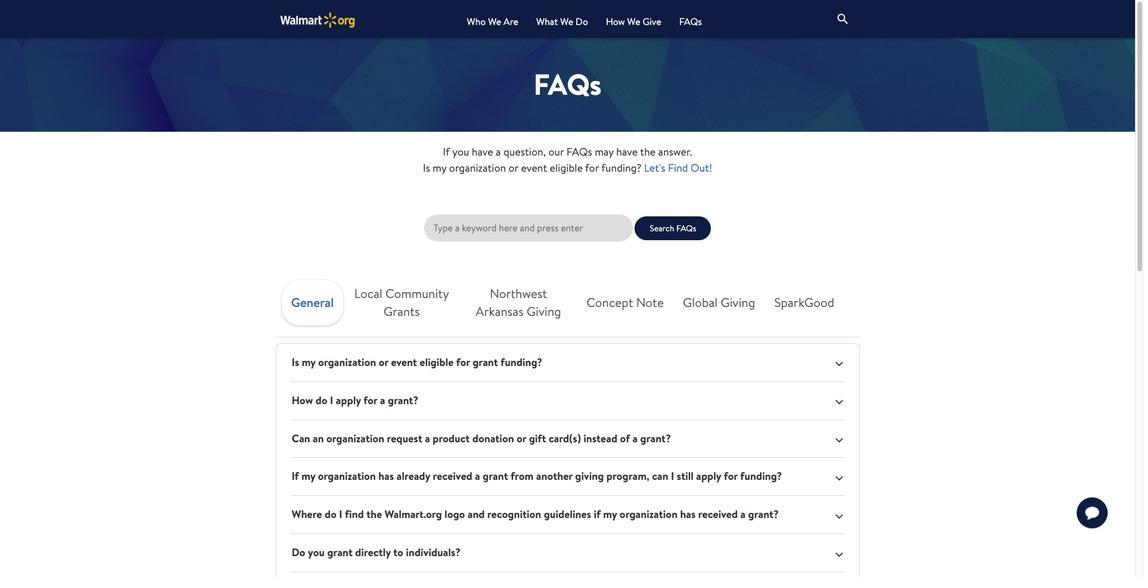 Task type: locate. For each thing, give the bounding box(es) containing it.
we right what
[[561, 15, 574, 28]]

event inside if you have a question, our faqs may have the answer. is my organization or event eligible for funding? let's find out!
[[521, 160, 548, 175]]

1 horizontal spatial grant?
[[641, 431, 671, 446]]

find
[[345, 507, 364, 522]]

i for how do i apply for a grant?
[[330, 393, 333, 408]]

how inside dropdown button
[[292, 393, 313, 408]]

1 horizontal spatial has
[[681, 507, 696, 522]]

may
[[595, 144, 614, 159]]

0 horizontal spatial received
[[433, 469, 473, 484]]

0 vertical spatial received
[[433, 469, 473, 484]]

0 horizontal spatial is
[[292, 355, 299, 370]]

concept note tab
[[587, 294, 664, 312]]

northwest
[[490, 285, 547, 302]]

has inside dropdown button
[[681, 507, 696, 522]]

1 horizontal spatial funding?
[[602, 160, 642, 175]]

arkansas
[[476, 303, 524, 320]]

grant
[[473, 355, 498, 370], [483, 469, 508, 484], [327, 545, 353, 560]]

0 horizontal spatial do
[[292, 545, 306, 560]]

we left 'are'
[[488, 15, 502, 28]]

0 horizontal spatial the
[[367, 507, 382, 522]]

from
[[511, 469, 534, 484]]

how do i apply for a grant?
[[292, 393, 419, 408]]

has left already at the bottom left of page
[[379, 469, 394, 484]]

0 vertical spatial the
[[641, 144, 656, 159]]

grant down 'arkansas'
[[473, 355, 498, 370]]

still
[[677, 469, 694, 484]]

0 horizontal spatial grant?
[[388, 393, 419, 408]]

event
[[521, 160, 548, 175], [391, 355, 417, 370]]

has down 'still' on the bottom right
[[681, 507, 696, 522]]

do right where
[[325, 507, 337, 522]]

grant left 'directly'
[[327, 545, 353, 560]]

2 vertical spatial i
[[339, 507, 343, 522]]

what we do
[[537, 15, 588, 28]]

local community grants
[[354, 285, 449, 320]]

1 horizontal spatial do
[[576, 15, 588, 28]]

1 horizontal spatial we
[[561, 15, 574, 28]]

1 vertical spatial if
[[292, 469, 299, 484]]

if inside if my organization has already received a grant from another giving program, can i still apply for funding? dropdown button
[[292, 469, 299, 484]]

faqs inside if you have a question, our faqs may have the answer. is my organization or event eligible for funding? let's find out!
[[567, 144, 593, 159]]

sparkgood
[[775, 294, 835, 311]]

1 vertical spatial the
[[367, 507, 382, 522]]

1 vertical spatial do
[[292, 545, 306, 560]]

can
[[652, 469, 669, 484]]

0 horizontal spatial we
[[488, 15, 502, 28]]

0 vertical spatial is
[[423, 160, 430, 175]]

how
[[606, 15, 625, 28], [292, 393, 313, 408]]

or left gift
[[517, 431, 527, 446]]

grant inside dropdown button
[[483, 469, 508, 484]]

search
[[650, 222, 675, 234]]

guidelines
[[544, 507, 591, 522]]

2 vertical spatial funding?
[[741, 469, 783, 484]]

can
[[292, 431, 310, 446]]

do down where
[[292, 545, 306, 560]]

0 vertical spatial i
[[330, 393, 333, 408]]

0 horizontal spatial has
[[379, 469, 394, 484]]

0 vertical spatial or
[[509, 160, 519, 175]]

giving inside northwest arkansas giving
[[527, 303, 562, 320]]

0 vertical spatial do
[[576, 15, 588, 28]]

organization down question,
[[449, 160, 506, 175]]

do
[[576, 15, 588, 28], [292, 545, 306, 560]]

how left give
[[606, 15, 625, 28]]

3 we from the left
[[628, 15, 641, 28]]

1 vertical spatial grant?
[[641, 431, 671, 446]]

1 vertical spatial grant
[[483, 469, 508, 484]]

1 horizontal spatial apply
[[697, 469, 722, 484]]

1 vertical spatial how
[[292, 393, 313, 408]]

a
[[496, 144, 501, 159], [380, 393, 385, 408], [425, 431, 430, 446], [633, 431, 638, 446], [475, 469, 480, 484], [741, 507, 746, 522]]

do
[[316, 393, 328, 408], [325, 507, 337, 522]]

if my organization has already received a grant from another giving program, can i still apply for funding? button
[[291, 468, 845, 486]]

1 horizontal spatial giving
[[721, 294, 756, 311]]

or inside 'link'
[[517, 431, 527, 446]]

0 vertical spatial if
[[443, 144, 450, 159]]

1 horizontal spatial the
[[641, 144, 656, 159]]

or up how do i apply for a grant?
[[379, 355, 389, 370]]

1 vertical spatial do
[[325, 507, 337, 522]]

eligible
[[550, 160, 583, 175], [420, 355, 454, 370]]

we inside dropdown button
[[628, 15, 641, 28]]

we left give
[[628, 15, 641, 28]]

where
[[292, 507, 322, 522]]

have right the may
[[617, 144, 638, 159]]

or inside if you have a question, our faqs may have the answer. is my organization or event eligible for funding? let's find out!
[[509, 160, 519, 175]]

event down question,
[[521, 160, 548, 175]]

or
[[509, 160, 519, 175], [379, 355, 389, 370], [517, 431, 527, 446]]

do for where
[[325, 507, 337, 522]]

search faqs
[[650, 222, 697, 234]]

is my organization or event eligible for grant funding? link
[[276, 344, 859, 381]]

the
[[641, 144, 656, 159], [367, 507, 382, 522]]

1 horizontal spatial event
[[521, 160, 548, 175]]

giving inside tab
[[721, 294, 756, 311]]

of
[[620, 431, 630, 446]]

search
[[836, 12, 851, 26]]

search faqs button
[[635, 216, 712, 240]]

0 vertical spatial do
[[316, 393, 328, 408]]

1 horizontal spatial have
[[617, 144, 638, 159]]

the inside the where do i find the walmart.org logo and recognition guidelines if my organization has received a grant? dropdown button
[[367, 507, 382, 522]]

we for how
[[628, 15, 641, 28]]

you for if
[[453, 144, 469, 159]]

1 vertical spatial event
[[391, 355, 417, 370]]

organization inside dropdown button
[[318, 469, 376, 484]]

1 horizontal spatial you
[[453, 144, 469, 159]]

has inside dropdown button
[[379, 469, 394, 484]]

apply
[[336, 393, 361, 408], [697, 469, 722, 484]]

giving
[[721, 294, 756, 311], [527, 303, 562, 320]]

2 horizontal spatial funding?
[[741, 469, 783, 484]]

the up let's
[[641, 144, 656, 159]]

tab list
[[276, 274, 872, 331]]

1 vertical spatial received
[[699, 507, 738, 522]]

has
[[379, 469, 394, 484], [681, 507, 696, 522]]

eligible inside if you have a question, our faqs may have the answer. is my organization or event eligible for funding? let's find out!
[[550, 160, 583, 175]]

0 vertical spatial eligible
[[550, 160, 583, 175]]

you for do
[[308, 545, 325, 560]]

where do i find the walmart.org logo and recognition guidelines if my organization has received a grant?
[[292, 507, 779, 522]]

0 vertical spatial apply
[[336, 393, 361, 408]]

organization inside 'link'
[[327, 431, 385, 446]]

0 horizontal spatial giving
[[527, 303, 562, 320]]

1 vertical spatial has
[[681, 507, 696, 522]]

how for how do i apply for a grant?
[[292, 393, 313, 408]]

how for how we give
[[606, 15, 625, 28]]

2 have from the left
[[617, 144, 638, 159]]

grant? inside 'link'
[[641, 431, 671, 446]]

concept
[[587, 294, 634, 311]]

2 horizontal spatial grant?
[[749, 507, 779, 522]]

my inside if you have a question, our faqs may have the answer. is my organization or event eligible for funding? let's find out!
[[433, 160, 447, 175]]

grants
[[384, 303, 420, 320]]

i
[[330, 393, 333, 408], [671, 469, 675, 484], [339, 507, 343, 522]]

do for how
[[316, 393, 328, 408]]

2 vertical spatial grant
[[327, 545, 353, 560]]

how inside dropdown button
[[606, 15, 625, 28]]

funding? inside dropdown button
[[501, 355, 543, 370]]

1 vertical spatial is
[[292, 355, 299, 370]]

global giving
[[683, 294, 756, 311]]

do you grant directly to individuals? button
[[291, 544, 845, 562]]

faqs
[[680, 15, 702, 28], [534, 64, 602, 104], [567, 144, 593, 159], [677, 222, 697, 234]]

do inside popup button
[[576, 15, 588, 28]]

can an organization request a product donation or gift card(s) instead of a grant? link
[[276, 420, 859, 458]]

grant left from
[[483, 469, 508, 484]]

1 vertical spatial apply
[[697, 469, 722, 484]]

1 horizontal spatial is
[[423, 160, 430, 175]]

you inside if you have a question, our faqs may have the answer. is my organization or event eligible for funding? let's find out!
[[453, 144, 469, 159]]

organization up the find
[[318, 469, 376, 484]]

0 vertical spatial event
[[521, 160, 548, 175]]

do inside dropdown button
[[292, 545, 306, 560]]

1 horizontal spatial if
[[443, 144, 450, 159]]

the right the find
[[367, 507, 382, 522]]

what
[[537, 15, 558, 28]]

organization for or
[[318, 355, 376, 370]]

do up an
[[316, 393, 328, 408]]

you
[[453, 144, 469, 159], [308, 545, 325, 560]]

0 horizontal spatial have
[[472, 144, 494, 159]]

grant?
[[388, 393, 419, 408], [641, 431, 671, 446], [749, 507, 779, 522]]

giving down northwest
[[527, 303, 562, 320]]

for
[[586, 160, 599, 175], [456, 355, 470, 370], [364, 393, 378, 408], [724, 469, 738, 484]]

0 horizontal spatial how
[[292, 393, 313, 408]]

event down grants
[[391, 355, 417, 370]]

0 horizontal spatial you
[[308, 545, 325, 560]]

question,
[[504, 144, 546, 159]]

giving right global
[[721, 294, 756, 311]]

1 horizontal spatial received
[[699, 507, 738, 522]]

faqs link
[[680, 14, 702, 29]]

received inside dropdown button
[[433, 469, 473, 484]]

0 horizontal spatial apply
[[336, 393, 361, 408]]

2 vertical spatial grant?
[[749, 507, 779, 522]]

1 vertical spatial eligible
[[420, 355, 454, 370]]

do you grant directly to individuals?
[[292, 545, 461, 560]]

or down question,
[[509, 160, 519, 175]]

2 we from the left
[[561, 15, 574, 28]]

1 vertical spatial i
[[671, 469, 675, 484]]

have
[[472, 144, 494, 159], [617, 144, 638, 159]]

0 horizontal spatial if
[[292, 469, 299, 484]]

0 vertical spatial has
[[379, 469, 394, 484]]

0 horizontal spatial event
[[391, 355, 417, 370]]

2 horizontal spatial i
[[671, 469, 675, 484]]

if for my
[[292, 469, 299, 484]]

organization up how do i apply for a grant?
[[318, 355, 376, 370]]

community
[[386, 285, 449, 302]]

0 horizontal spatial funding?
[[501, 355, 543, 370]]

if my organization has already received a grant from another giving program, can i still apply for funding? link
[[276, 458, 859, 496]]

received
[[433, 469, 473, 484], [699, 507, 738, 522]]

0 vertical spatial funding?
[[602, 160, 642, 175]]

1 we from the left
[[488, 15, 502, 28]]

individuals?
[[406, 545, 461, 560]]

we inside popup button
[[561, 15, 574, 28]]

0 vertical spatial you
[[453, 144, 469, 159]]

if inside if you have a question, our faqs may have the answer. is my organization or event eligible for funding? let's find out!
[[443, 144, 450, 159]]

i for where do i find the walmart.org logo and recognition guidelines if my organization has received a grant?
[[339, 507, 343, 522]]

northwest arkansas giving
[[476, 285, 562, 320]]

an
[[313, 431, 324, 446]]

local community grants tab
[[353, 285, 451, 321]]

what we do button
[[537, 14, 588, 29]]

for inside dropdown button
[[724, 469, 738, 484]]

my
[[433, 160, 447, 175], [302, 355, 316, 370], [302, 469, 316, 484], [604, 507, 617, 522]]

1 horizontal spatial i
[[339, 507, 343, 522]]

2 horizontal spatial we
[[628, 15, 641, 28]]

0 vertical spatial how
[[606, 15, 625, 28]]

1 vertical spatial funding?
[[501, 355, 543, 370]]

have left question,
[[472, 144, 494, 159]]

logo
[[445, 507, 465, 522]]

0 horizontal spatial i
[[330, 393, 333, 408]]

grant inside dropdown button
[[473, 355, 498, 370]]

if my organization has already received a grant from another giving program, can i still apply for funding?
[[292, 469, 783, 484]]

we inside dropdown button
[[488, 15, 502, 28]]

1 horizontal spatial how
[[606, 15, 625, 28]]

grant for a
[[483, 469, 508, 484]]

global giving tab
[[683, 294, 756, 312]]

you inside dropdown button
[[308, 545, 325, 560]]

how up can
[[292, 393, 313, 408]]

organization for request
[[327, 431, 385, 446]]

organization right an
[[327, 431, 385, 446]]

0 vertical spatial grant
[[473, 355, 498, 370]]

do right what
[[576, 15, 588, 28]]

organization inside if you have a question, our faqs may have the answer. is my organization or event eligible for funding? let's find out!
[[449, 160, 506, 175]]

0 horizontal spatial eligible
[[420, 355, 454, 370]]

recognition
[[488, 507, 542, 522]]

1 vertical spatial you
[[308, 545, 325, 560]]

let's find out! link
[[645, 160, 713, 175]]

2 vertical spatial or
[[517, 431, 527, 446]]

organization
[[449, 160, 506, 175], [318, 355, 376, 370], [327, 431, 385, 446], [318, 469, 376, 484], [620, 507, 678, 522]]

funding?
[[602, 160, 642, 175], [501, 355, 543, 370], [741, 469, 783, 484]]

gift
[[529, 431, 546, 446]]

1 horizontal spatial eligible
[[550, 160, 583, 175]]



Task type: vqa. For each thing, say whether or not it's contained in the screenshot.
receiving
no



Task type: describe. For each thing, give the bounding box(es) containing it.
organization down can
[[620, 507, 678, 522]]

giving
[[576, 469, 604, 484]]

how we give
[[606, 15, 662, 28]]

how do i apply for a grant? link
[[276, 382, 859, 420]]

if for you
[[443, 144, 450, 159]]

how we give button
[[606, 14, 662, 29]]

funding? inside if you have a question, our faqs may have the answer. is my organization or event eligible for funding? let's find out!
[[602, 160, 642, 175]]

who
[[467, 15, 486, 28]]

funding? inside dropdown button
[[741, 469, 783, 484]]

product
[[433, 431, 470, 446]]

to
[[394, 545, 404, 560]]

general tab
[[291, 294, 334, 312]]

a inside dropdown button
[[475, 469, 480, 484]]

another
[[536, 469, 573, 484]]

is my organization or event eligible for grant funding?
[[292, 355, 543, 370]]

if
[[594, 507, 601, 522]]

if you have a question, our faqs may have the answer. is my organization or event eligible for funding? let's find out!
[[423, 144, 713, 175]]

where do i find the walmart.org logo and recognition guidelines if my organization has received a grant? button
[[291, 506, 845, 524]]

find
[[668, 160, 688, 175]]

for inside if you have a question, our faqs may have the answer. is my organization or event eligible for funding? let's find out!
[[586, 160, 599, 175]]

donation
[[473, 431, 514, 446]]

Type a keyword here and press enter text field
[[424, 215, 633, 241]]

global
[[683, 294, 718, 311]]

sparkgood tab
[[775, 294, 835, 312]]

0 vertical spatial grant?
[[388, 393, 419, 408]]

1 have from the left
[[472, 144, 494, 159]]

organization for has
[[318, 469, 376, 484]]

1 vertical spatial or
[[379, 355, 389, 370]]

do you grant directly to individuals? link
[[276, 534, 859, 572]]

event inside dropdown button
[[391, 355, 417, 370]]

we for who
[[488, 15, 502, 28]]

concept note
[[587, 294, 664, 311]]

is inside if you have a question, our faqs may have the answer. is my organization or event eligible for funding? let's find out!
[[423, 160, 430, 175]]

how do i apply for a grant? button
[[291, 392, 845, 410]]

can an organization request a product donation or gift card(s) instead of a grant? button
[[291, 430, 845, 448]]

instead
[[584, 431, 618, 446]]

our
[[549, 144, 564, 159]]

local
[[354, 285, 383, 302]]

answer.
[[659, 144, 693, 159]]

and
[[468, 507, 485, 522]]

eligible inside dropdown button
[[420, 355, 454, 370]]

who we are button
[[467, 14, 519, 29]]

can an organization request a product donation or gift card(s) instead of a grant?
[[292, 431, 671, 446]]

the inside if you have a question, our faqs may have the answer. is my organization or event eligible for funding? let's find out!
[[641, 144, 656, 159]]

request
[[387, 431, 423, 446]]

let's
[[645, 160, 666, 175]]

apply inside dropdown button
[[336, 393, 361, 408]]

is my organization or event eligible for grant funding? button
[[291, 354, 845, 372]]

we for what
[[561, 15, 574, 28]]

are
[[504, 15, 519, 28]]

grant inside dropdown button
[[327, 545, 353, 560]]

northwest arkansas giving tab
[[470, 285, 568, 321]]

is inside dropdown button
[[292, 355, 299, 370]]

who we are
[[467, 15, 519, 28]]

where do i find the walmart.org logo and recognition guidelines if my organization has received a grant? link
[[276, 496, 859, 534]]

directly
[[355, 545, 391, 560]]

grant for for
[[473, 355, 498, 370]]

a inside if you have a question, our faqs may have the answer. is my organization or event eligible for funding? let's find out!
[[496, 144, 501, 159]]

home image
[[276, 12, 359, 28]]

card(s)
[[549, 431, 581, 446]]

program,
[[607, 469, 650, 484]]

give
[[643, 15, 662, 28]]

out!
[[691, 160, 713, 175]]

received inside dropdown button
[[699, 507, 738, 522]]

tab list containing local community grants
[[276, 274, 872, 331]]

already
[[397, 469, 431, 484]]

i inside dropdown button
[[671, 469, 675, 484]]

general
[[291, 294, 334, 311]]

faqs inside button
[[677, 222, 697, 234]]

my inside dropdown button
[[302, 469, 316, 484]]

apply inside dropdown button
[[697, 469, 722, 484]]

note
[[637, 294, 664, 311]]

walmart.org
[[385, 507, 442, 522]]



